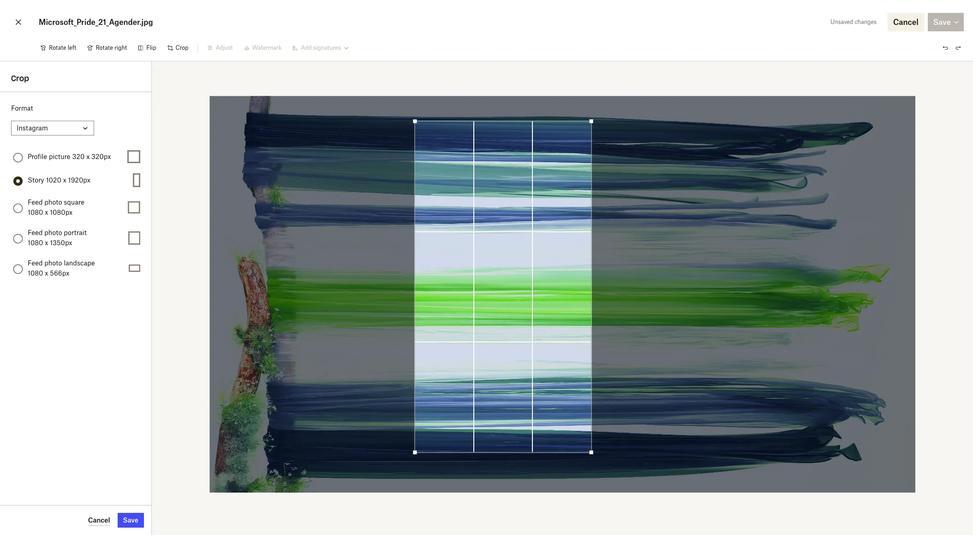 Task type: describe. For each thing, give the bounding box(es) containing it.
save button
[[117, 514, 144, 528]]

profile
[[28, 153, 47, 161]]

right
[[115, 44, 127, 51]]

close image
[[13, 15, 24, 30]]

left
[[68, 44, 76, 51]]

rotate left button
[[35, 41, 82, 55]]

feed for feed photo landscape 1080 x 566px
[[28, 259, 43, 267]]

feed for feed photo portrait 1080 x 1350px
[[28, 229, 43, 237]]

x for portrait
[[45, 239, 48, 247]]

flip
[[146, 44, 156, 51]]

save
[[123, 517, 138, 525]]

566px
[[50, 270, 69, 277]]

story 1020 x 1920px
[[28, 176, 90, 184]]

rotate right button
[[82, 41, 133, 55]]

photo for 1350px
[[44, 229, 62, 237]]

rotate right
[[96, 44, 127, 51]]

microsoft_pride_21_agender.jpg
[[39, 18, 153, 27]]

flip button
[[133, 41, 162, 55]]

unsaved
[[831, 18, 853, 25]]

1080 for feed photo portrait 1080 x 1350px
[[28, 239, 43, 247]]

feed photo square 1080 x 1080px
[[28, 198, 84, 216]]

feed for feed photo square 1080 x 1080px
[[28, 198, 43, 206]]

instagram
[[17, 124, 48, 132]]

changes
[[855, 18, 877, 25]]

1350px
[[50, 239, 72, 247]]

photo for 1080px
[[44, 198, 62, 206]]

feed photo portrait 1080 x 1350px
[[28, 229, 87, 247]]

rotate for rotate left
[[49, 44, 66, 51]]

portrait
[[64, 229, 87, 237]]

0 vertical spatial cancel button
[[888, 13, 924, 31]]

rotate for rotate right
[[96, 44, 113, 51]]



Task type: locate. For each thing, give the bounding box(es) containing it.
0 horizontal spatial cancel button
[[88, 516, 110, 527]]

2 1080 from the top
[[28, 239, 43, 247]]

x inside feed photo portrait 1080 x 1350px
[[45, 239, 48, 247]]

rotate left
[[49, 44, 76, 51]]

photo inside feed photo landscape 1080 x 566px
[[44, 259, 62, 267]]

photo up the 566px on the bottom left
[[44, 259, 62, 267]]

1080 left the 1080px
[[28, 209, 43, 216]]

crop inside button
[[176, 44, 188, 51]]

1080 left the 566px on the bottom left
[[28, 270, 43, 277]]

None radio
[[13, 153, 23, 162], [13, 204, 23, 213], [13, 234, 23, 243], [13, 153, 23, 162], [13, 204, 23, 213], [13, 234, 23, 243]]

1 vertical spatial cancel button
[[88, 516, 110, 527]]

x inside feed photo landscape 1080 x 566px
[[45, 270, 48, 277]]

x left '1350px'
[[45, 239, 48, 247]]

2 vertical spatial 1080
[[28, 270, 43, 277]]

1 horizontal spatial cancel
[[893, 18, 919, 27]]

rotate left 'left'
[[49, 44, 66, 51]]

3 feed from the top
[[28, 259, 43, 267]]

1 vertical spatial 1080
[[28, 239, 43, 247]]

feed inside feed photo portrait 1080 x 1350px
[[28, 229, 43, 237]]

unsaved changes
[[831, 18, 877, 25]]

1080 inside feed photo square 1080 x 1080px
[[28, 209, 43, 216]]

1 vertical spatial cancel
[[88, 517, 110, 525]]

1020
[[46, 176, 61, 184]]

1 horizontal spatial rotate
[[96, 44, 113, 51]]

1920px
[[68, 176, 90, 184]]

format
[[11, 104, 33, 112]]

1080
[[28, 209, 43, 216], [28, 239, 43, 247], [28, 270, 43, 277]]

cancel button left save 'button'
[[88, 516, 110, 527]]

Format button
[[11, 121, 94, 136]]

2 vertical spatial feed
[[28, 259, 43, 267]]

0 vertical spatial feed
[[28, 198, 43, 206]]

rotate
[[49, 44, 66, 51], [96, 44, 113, 51]]

photo up '1350px'
[[44, 229, 62, 237]]

feed inside feed photo landscape 1080 x 566px
[[28, 259, 43, 267]]

2 vertical spatial photo
[[44, 259, 62, 267]]

crop
[[176, 44, 188, 51], [11, 74, 29, 83]]

crop button
[[162, 41, 194, 55]]

x for landscape
[[45, 270, 48, 277]]

feed down feed photo square 1080 x 1080px
[[28, 229, 43, 237]]

rotate inside button
[[96, 44, 113, 51]]

photo
[[44, 198, 62, 206], [44, 229, 62, 237], [44, 259, 62, 267]]

feed photo landscape 1080 x 566px
[[28, 259, 95, 277]]

cancel button right changes
[[888, 13, 924, 31]]

1 horizontal spatial cancel button
[[888, 13, 924, 31]]

1 horizontal spatial crop
[[176, 44, 188, 51]]

rotate left right
[[96, 44, 113, 51]]

1080 inside feed photo landscape 1080 x 566px
[[28, 270, 43, 277]]

0 vertical spatial cancel
[[893, 18, 919, 27]]

2 rotate from the left
[[96, 44, 113, 51]]

rotate inside 'button'
[[49, 44, 66, 51]]

320
[[72, 153, 85, 161]]

0 horizontal spatial cancel
[[88, 517, 110, 525]]

cancel left save
[[88, 517, 110, 525]]

320px
[[91, 153, 111, 161]]

0 horizontal spatial crop
[[11, 74, 29, 83]]

landscape
[[64, 259, 95, 267]]

crop right flip
[[176, 44, 188, 51]]

2 photo from the top
[[44, 229, 62, 237]]

0 vertical spatial crop
[[176, 44, 188, 51]]

x left the 566px on the bottom left
[[45, 270, 48, 277]]

1 vertical spatial crop
[[11, 74, 29, 83]]

3 1080 from the top
[[28, 270, 43, 277]]

photo inside feed photo portrait 1080 x 1350px
[[44, 229, 62, 237]]

0 vertical spatial photo
[[44, 198, 62, 206]]

2 feed from the top
[[28, 229, 43, 237]]

1 feed from the top
[[28, 198, 43, 206]]

photo for 566px
[[44, 259, 62, 267]]

1 vertical spatial feed
[[28, 229, 43, 237]]

None field
[[0, 0, 71, 10]]

story
[[28, 176, 44, 184]]

1080 left '1350px'
[[28, 239, 43, 247]]

photo inside feed photo square 1080 x 1080px
[[44, 198, 62, 206]]

1080 for feed photo landscape 1080 x 566px
[[28, 270, 43, 277]]

cancel right changes
[[893, 18, 919, 27]]

1 rotate from the left
[[49, 44, 66, 51]]

picture
[[49, 153, 70, 161]]

0 horizontal spatial rotate
[[49, 44, 66, 51]]

feed down feed photo portrait 1080 x 1350px
[[28, 259, 43, 267]]

feed
[[28, 198, 43, 206], [28, 229, 43, 237], [28, 259, 43, 267]]

0 vertical spatial 1080
[[28, 209, 43, 216]]

None radio
[[13, 177, 23, 186], [13, 265, 23, 274], [13, 177, 23, 186], [13, 265, 23, 274]]

photo up the 1080px
[[44, 198, 62, 206]]

1 photo from the top
[[44, 198, 62, 206]]

x for square
[[45, 209, 48, 216]]

feed down story
[[28, 198, 43, 206]]

feed inside feed photo square 1080 x 1080px
[[28, 198, 43, 206]]

profile picture 320 x 320px
[[28, 153, 111, 161]]

1080 inside feed photo portrait 1080 x 1350px
[[28, 239, 43, 247]]

cancel button
[[888, 13, 924, 31], [88, 516, 110, 527]]

x inside feed photo square 1080 x 1080px
[[45, 209, 48, 216]]

cancel
[[893, 18, 919, 27], [88, 517, 110, 525]]

x left the 1080px
[[45, 209, 48, 216]]

x
[[86, 153, 90, 161], [63, 176, 66, 184], [45, 209, 48, 216], [45, 239, 48, 247], [45, 270, 48, 277]]

square
[[64, 198, 84, 206]]

crop up format
[[11, 74, 29, 83]]

1080px
[[50, 209, 73, 216]]

x right 1020
[[63, 176, 66, 184]]

1080 for feed photo square 1080 x 1080px
[[28, 209, 43, 216]]

1 vertical spatial photo
[[44, 229, 62, 237]]

x right the 320
[[86, 153, 90, 161]]

3 photo from the top
[[44, 259, 62, 267]]

1 1080 from the top
[[28, 209, 43, 216]]



Task type: vqa. For each thing, say whether or not it's contained in the screenshot.
MOST
no



